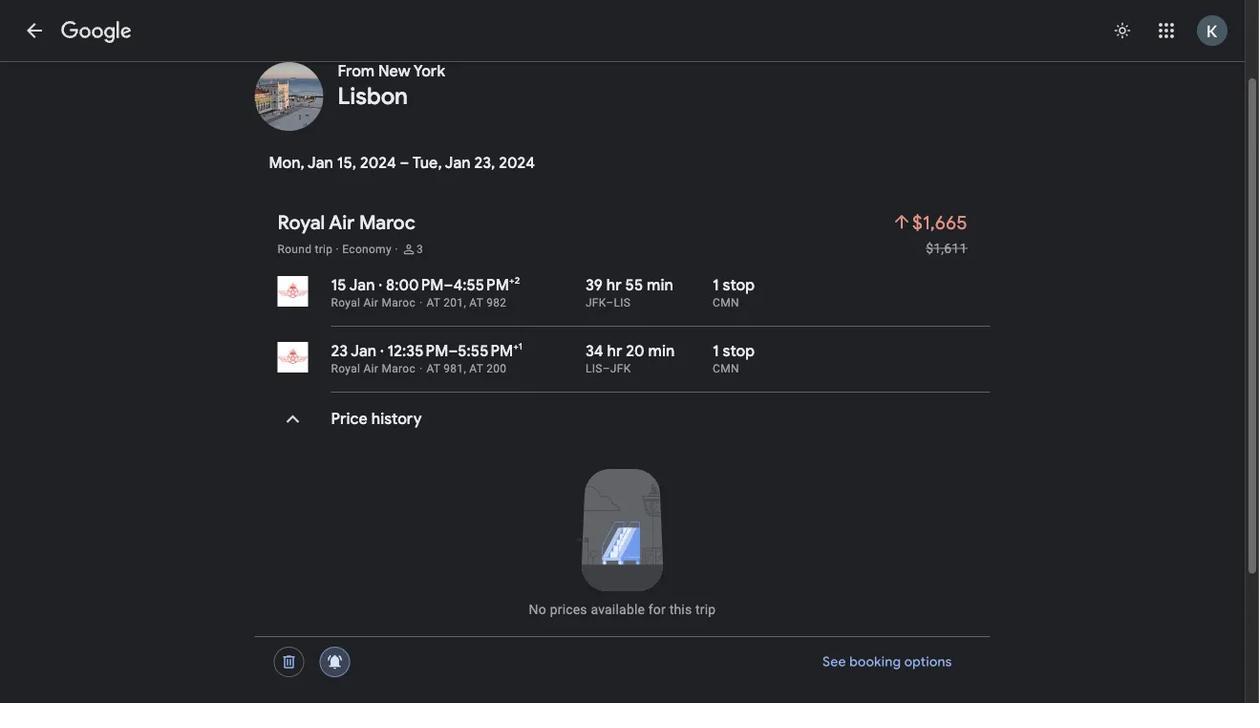 Task type: locate. For each thing, give the bounding box(es) containing it.
hr inside the 39 hr 55 min jfk – lis
[[607, 276, 622, 295]]

no prices available for this trip
[[529, 602, 716, 618]]

0 vertical spatial  image
[[420, 296, 423, 310]]

go back image
[[23, 19, 46, 42]]

royal down 15
[[331, 296, 361, 310]]

hr inside 34 hr 20 min lis – jfk
[[607, 342, 623, 361]]

royal air maroc down the 15 jan
[[331, 296, 416, 310]]

lis down 34 on the left of the page
[[586, 362, 603, 376]]

york
[[414, 62, 445, 81]]

1 vertical spatial airline logo image
[[278, 342, 308, 373]]

at left 201
[[427, 296, 441, 310]]

 image for 8:00 pm
[[420, 296, 423, 310]]

at 981 , at 200
[[427, 362, 507, 376]]

royal air maroc down "23 jan"
[[331, 362, 416, 376]]

1 horizontal spatial lis
[[614, 296, 631, 310]]

2 vertical spatial royal
[[331, 362, 361, 376]]

0 vertical spatial cmn
[[713, 296, 740, 310]]

1 vertical spatial  image
[[420, 362, 423, 376]]

price history
[[331, 410, 422, 429]]

+ for 4:55 pm
[[509, 275, 515, 287]]

0 horizontal spatial jfk
[[586, 296, 606, 310]]

0 vertical spatial royal
[[278, 210, 325, 235]]

12:35 pm
[[388, 342, 449, 361]]

0 horizontal spatial lis
[[586, 362, 603, 376]]

1 right 55
[[713, 276, 719, 295]]

34
[[586, 342, 604, 361]]

1 vertical spatial ,
[[464, 362, 467, 376]]

royal down 23
[[331, 362, 361, 376]]

1 horizontal spatial jfk
[[611, 362, 631, 376]]

tue,
[[413, 153, 442, 173]]

1 vertical spatial air
[[364, 296, 379, 310]]

1611 US dollars text field
[[926, 240, 968, 256]]

at down 5:55 pm
[[470, 362, 484, 376]]

min right 20
[[649, 342, 675, 361]]

0 vertical spatial ,
[[464, 296, 467, 310]]

cmn
[[713, 296, 740, 310], [713, 362, 740, 376]]

2024 right 23,
[[499, 153, 535, 173]]

2 vertical spatial air
[[364, 362, 379, 376]]

, down '8:00 pm – 4:55 pm + 2'
[[464, 296, 467, 310]]

2 vertical spatial royal air maroc
[[331, 362, 416, 376]]

mon, jan 15, 2024 – tue, jan 23, 2024
[[269, 153, 535, 173]]

jfk down 20
[[611, 362, 631, 376]]

1 vertical spatial trip
[[696, 602, 716, 618]]

2 , from the top
[[464, 362, 467, 376]]

jan left 23,
[[445, 153, 471, 173]]

1 vertical spatial cmn
[[713, 362, 740, 376]]

at down 4:55 pm
[[470, 296, 484, 310]]

airline logo image
[[278, 276, 308, 307], [278, 342, 308, 373]]

2024 right 15,
[[360, 153, 396, 173]]

air up round trip economy
[[329, 210, 355, 235]]

1 vertical spatial jfk
[[611, 362, 631, 376]]

 image down 8:00 pm
[[420, 296, 423, 310]]

0 vertical spatial stop
[[723, 276, 755, 295]]

2 stop from the top
[[723, 342, 755, 361]]

royal
[[278, 210, 325, 235], [331, 296, 361, 310], [331, 362, 361, 376]]

lisbon
[[338, 82, 408, 111]]

0 vertical spatial +
[[509, 275, 515, 287]]

jan right 15
[[349, 276, 375, 295]]

jan right 23
[[351, 342, 377, 361]]

0 vertical spatial jfk
[[586, 296, 606, 310]]

at 201 , at 982
[[427, 296, 507, 310]]

hr
[[607, 276, 622, 295], [607, 342, 623, 361]]

 image down 12:35 pm
[[420, 362, 423, 376]]

0 horizontal spatial trip
[[315, 243, 333, 256]]

1 airline logo image from the top
[[278, 276, 308, 307]]

0 horizontal spatial 2024
[[360, 153, 396, 173]]

hr for 34
[[607, 342, 623, 361]]

1 horizontal spatial trip
[[696, 602, 716, 618]]

stop
[[723, 276, 755, 295], [723, 342, 755, 361]]

trip right this
[[696, 602, 716, 618]]

jfk down the 39
[[586, 296, 606, 310]]

–
[[400, 153, 410, 173], [444, 276, 453, 295], [606, 296, 614, 310], [449, 342, 458, 361], [603, 362, 611, 376]]

lis down 55
[[614, 296, 631, 310]]

min inside 34 hr 20 min lis – jfk
[[649, 342, 675, 361]]

15
[[331, 276, 347, 295]]

– inside the 39 hr 55 min jfk – lis
[[606, 296, 614, 310]]

min inside the 39 hr 55 min jfk – lis
[[647, 276, 674, 295]]

1 right 5:55 pm
[[519, 341, 523, 353]]

1 cmn from the top
[[713, 296, 740, 310]]

min
[[647, 276, 674, 295], [649, 342, 675, 361]]

0 vertical spatial min
[[647, 276, 674, 295]]

1 1 stop cmn from the top
[[713, 276, 755, 310]]

1 vertical spatial royal air maroc
[[331, 296, 416, 310]]

8:00 pm
[[386, 276, 444, 295]]

change appearance image
[[1100, 8, 1146, 54]]

1 stop from the top
[[723, 276, 755, 295]]

airline logo image for 23 jan
[[278, 342, 308, 373]]

4:55 pm
[[453, 276, 509, 295]]

jan left 15,
[[308, 153, 333, 173]]

2024
[[360, 153, 396, 173], [499, 153, 535, 173]]

maroc up economy
[[359, 210, 416, 235]]

maroc
[[359, 210, 416, 235], [382, 296, 416, 310], [382, 362, 416, 376]]

1 horizontal spatial 2024
[[499, 153, 535, 173]]

0 vertical spatial hr
[[607, 276, 622, 295]]

min for 39 hr 55 min
[[647, 276, 674, 295]]

+ inside '8:00 pm – 4:55 pm + 2'
[[509, 275, 515, 287]]

air down the 15 jan
[[364, 296, 379, 310]]

3 passengers text field
[[417, 242, 423, 257]]

1 vertical spatial hr
[[607, 342, 623, 361]]

new
[[379, 62, 411, 81]]

hr right the 39
[[607, 276, 622, 295]]

1 , from the top
[[464, 296, 467, 310]]

$1,611
[[926, 240, 968, 256]]

0 vertical spatial lis
[[614, 296, 631, 310]]

2 vertical spatial maroc
[[382, 362, 416, 376]]

982
[[487, 296, 507, 310]]

air
[[329, 210, 355, 235], [364, 296, 379, 310], [364, 362, 379, 376]]

trip
[[315, 243, 333, 256], [696, 602, 716, 618]]

history
[[372, 410, 422, 429]]

1 vertical spatial stop
[[723, 342, 755, 361]]

air down "23 jan"
[[364, 362, 379, 376]]

min right 55
[[647, 276, 674, 295]]

maroc down 12:35 pm
[[382, 362, 416, 376]]

1
[[713, 276, 719, 295], [519, 341, 523, 353], [713, 342, 719, 361]]

jan
[[308, 153, 333, 173], [445, 153, 471, 173], [349, 276, 375, 295], [351, 342, 377, 361]]

royal air maroc up round trip economy
[[278, 210, 416, 235]]

hr right 34 on the left of the page
[[607, 342, 623, 361]]

0 vertical spatial 1 stop cmn
[[713, 276, 755, 310]]

1 for 39 hr 55 min
[[713, 276, 719, 295]]

royal up round
[[278, 210, 325, 235]]

cmn for 39 hr 55 min
[[713, 296, 740, 310]]

lis
[[614, 296, 631, 310], [586, 362, 603, 376]]

2 airline logo image from the top
[[278, 342, 308, 373]]

1 vertical spatial min
[[649, 342, 675, 361]]

options
[[905, 654, 953, 671]]

stop for 34 hr 20 min
[[723, 342, 755, 361]]

23 jan
[[331, 342, 377, 361]]

+
[[509, 275, 515, 287], [513, 341, 519, 353]]

2  image from the top
[[420, 362, 423, 376]]

2 1 stop cmn from the top
[[713, 342, 755, 376]]

royal air maroc
[[278, 210, 416, 235], [331, 296, 416, 310], [331, 362, 416, 376]]

airline logo image down round
[[278, 276, 308, 307]]

economy
[[342, 243, 392, 256]]

1 stop cmn
[[713, 276, 755, 310], [713, 342, 755, 376]]

2
[[515, 275, 520, 287]]

20
[[626, 342, 645, 361]]

8:00 pm – 4:55 pm + 2
[[386, 275, 520, 295]]

1  image from the top
[[420, 296, 423, 310]]

,
[[464, 296, 467, 310], [464, 362, 467, 376]]

0 vertical spatial trip
[[315, 243, 333, 256]]

1 vertical spatial 1 stop cmn
[[713, 342, 755, 376]]

2 cmn from the top
[[713, 362, 740, 376]]

mon,
[[269, 153, 305, 173]]

, down 12:35 pm – 5:55 pm + 1
[[464, 362, 467, 376]]

1 vertical spatial maroc
[[382, 296, 416, 310]]

12:35 pm – 5:55 pm + 1
[[388, 341, 523, 361]]

maroc for 12:35 pm
[[382, 362, 416, 376]]

1 vertical spatial lis
[[586, 362, 603, 376]]

maroc down 8:00 pm
[[382, 296, 416, 310]]

, for 4:55 pm
[[464, 296, 467, 310]]

no
[[529, 602, 547, 618]]

 image
[[420, 296, 423, 310], [420, 362, 423, 376]]

, for 5:55 pm
[[464, 362, 467, 376]]

1 vertical spatial +
[[513, 341, 519, 353]]

1 vertical spatial royal
[[331, 296, 361, 310]]

cmn for 34 hr 20 min
[[713, 362, 740, 376]]

jfk
[[586, 296, 606, 310], [611, 362, 631, 376]]

0 vertical spatial airline logo image
[[278, 276, 308, 307]]

981
[[444, 362, 464, 376]]

1 right 20
[[713, 342, 719, 361]]

airline logo image left 23
[[278, 342, 308, 373]]

0 vertical spatial air
[[329, 210, 355, 235]]

jfk inside 34 hr 20 min lis – jfk
[[611, 362, 631, 376]]

trip right round
[[315, 243, 333, 256]]

at
[[427, 296, 441, 310], [470, 296, 484, 310], [427, 362, 441, 376], [470, 362, 484, 376]]

+ inside 12:35 pm – 5:55 pm + 1
[[513, 341, 519, 353]]

1 stop cmn for 34 hr 20 min
[[713, 342, 755, 376]]

1665 US dollars text field
[[913, 210, 968, 235]]



Task type: describe. For each thing, give the bounding box(es) containing it.
see
[[823, 654, 847, 671]]

jan for mon, jan 15, 2024 – tue, jan 23, 2024
[[308, 153, 333, 173]]

23
[[331, 342, 348, 361]]

34 hr 20 min lis – jfk
[[586, 342, 675, 376]]

23,
[[475, 153, 495, 173]]

stop for 39 hr 55 min
[[723, 276, 755, 295]]

min for 34 hr 20 min
[[649, 342, 675, 361]]

royal air maroc for 23 jan
[[331, 362, 416, 376]]

jan for 23 jan
[[351, 342, 377, 361]]

hr for 39
[[607, 276, 622, 295]]

$1,665
[[913, 210, 968, 235]]

for
[[649, 602, 666, 618]]

– inside 12:35 pm – 5:55 pm + 1
[[449, 342, 458, 361]]

airline logo image for 15 jan
[[278, 276, 308, 307]]

available
[[591, 602, 645, 618]]

201
[[444, 296, 464, 310]]

royal for 23
[[331, 362, 361, 376]]

prices
[[550, 602, 588, 618]]

39
[[586, 276, 603, 295]]

from
[[338, 62, 375, 81]]

lis inside 34 hr 20 min lis – jfk
[[586, 362, 603, 376]]

– inside 34 hr 20 min lis – jfk
[[603, 362, 611, 376]]

3
[[417, 243, 423, 256]]

jan for 15 jan
[[349, 276, 375, 295]]

disable email notifications for solution, round trip from new york to lisbon.mon, jan 15, 2024 – tue, jan 23, 2024 image
[[312, 639, 358, 685]]

15 jan
[[331, 276, 375, 295]]

price
[[331, 410, 368, 429]]

from new york lisbon
[[338, 62, 445, 111]]

+ for 5:55 pm
[[513, 341, 519, 353]]

– inside '8:00 pm – 4:55 pm + 2'
[[444, 276, 453, 295]]

booking
[[850, 654, 901, 671]]

air for 23 jan
[[364, 362, 379, 376]]

200
[[487, 362, 507, 376]]

round trip economy
[[278, 243, 392, 256]]

this
[[670, 602, 692, 618]]

see booking options
[[823, 654, 953, 671]]

 image for 12:35 pm
[[420, 362, 423, 376]]

5:55 pm
[[458, 342, 513, 361]]

air for 15 jan
[[364, 296, 379, 310]]

round
[[278, 243, 312, 256]]

royal for 15
[[331, 296, 361, 310]]

15,
[[337, 153, 357, 173]]

remove saved flight, round trip from new york to lisbon.mon, jan 15, 2024 – tue, jan 23, 2024 image
[[266, 639, 312, 685]]

39 hr 55 min jfk – lis
[[586, 276, 674, 310]]

2 2024 from the left
[[499, 153, 535, 173]]

1 for 34 hr 20 min
[[713, 342, 719, 361]]

55
[[626, 276, 643, 295]]

1 stop cmn for 39 hr 55 min
[[713, 276, 755, 310]]

lis inside the 39 hr 55 min jfk – lis
[[614, 296, 631, 310]]

royal air maroc for 15 jan
[[331, 296, 416, 310]]

maroc for 8:00 pm
[[382, 296, 416, 310]]

at left 981
[[427, 362, 441, 376]]

jfk inside the 39 hr 55 min jfk – lis
[[586, 296, 606, 310]]

1 2024 from the left
[[360, 153, 396, 173]]

1 inside 12:35 pm – 5:55 pm + 1
[[519, 341, 523, 353]]

0 vertical spatial royal air maroc
[[278, 210, 416, 235]]

0 vertical spatial maroc
[[359, 210, 416, 235]]



Task type: vqa. For each thing, say whether or not it's contained in the screenshot.
topmost CMN
yes



